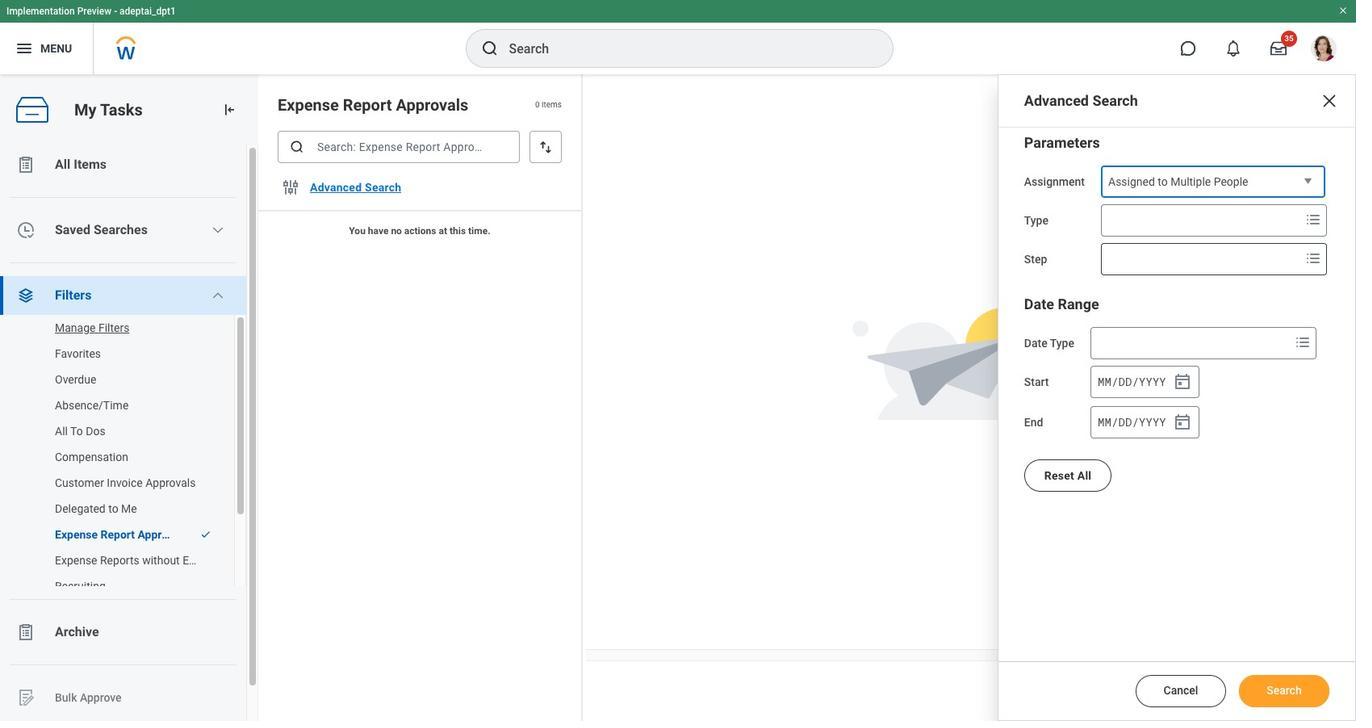 Task type: locate. For each thing, give the bounding box(es) containing it.
list
[[0, 145, 258, 721], [0, 312, 246, 602]]

0 vertical spatial to
[[1158, 175, 1168, 188]]

0 vertical spatial approvals
[[396, 95, 469, 115]]

approvals
[[396, 95, 469, 115], [145, 476, 196, 489], [138, 528, 188, 541]]

advanced right the configure image
[[310, 181, 362, 194]]

mm
[[1098, 374, 1112, 389], [1098, 414, 1112, 429]]

to inside popup button
[[1158, 175, 1168, 188]]

1 vertical spatial all
[[55, 425, 68, 438]]

mm / dd / yyyy for start
[[1098, 374, 1166, 389]]

dos
[[86, 425, 105, 438]]

mm / dd / yyyy down the start group
[[1098, 414, 1166, 429]]

calendar image inside the start group
[[1173, 372, 1192, 392]]

1 dd from the top
[[1119, 374, 1132, 389]]

me
[[121, 502, 137, 515]]

archive button
[[0, 613, 246, 652]]

assigned to multiple people button
[[1101, 166, 1326, 199]]

search image
[[480, 39, 499, 58]]

advanced search up parameters
[[1024, 92, 1138, 109]]

recruiting button
[[0, 570, 218, 602]]

prompts image for step
[[1304, 249, 1323, 268]]

filters up manage on the top
[[55, 287, 92, 303]]

0 vertical spatial yyyy
[[1139, 374, 1166, 389]]

calendar image
[[1173, 372, 1192, 392], [1173, 413, 1192, 432]]

report inside the "item list" element
[[343, 95, 392, 115]]

1 vertical spatial advanced
[[310, 181, 362, 194]]

1 vertical spatial mm
[[1098, 414, 1112, 429]]

all items button
[[0, 145, 246, 184]]

1 vertical spatial yyyy
[[1139, 414, 1166, 429]]

manage filters button
[[0, 312, 218, 344]]

1 horizontal spatial type
[[1050, 337, 1075, 350]]

2 vertical spatial approvals
[[138, 528, 188, 541]]

customer invoice approvals
[[55, 476, 196, 489]]

1 horizontal spatial to
[[1158, 175, 1168, 188]]

favorites
[[55, 347, 101, 360]]

mm for start
[[1098, 374, 1112, 389]]

to
[[1158, 175, 1168, 188], [108, 502, 118, 515]]

date for date type
[[1024, 337, 1048, 350]]

expense reports without exceptions button
[[0, 544, 238, 576]]

preview
[[77, 6, 112, 17]]

1 vertical spatial prompts image
[[1293, 333, 1313, 352]]

prompts image inside parameters "group"
[[1304, 249, 1323, 268]]

0 horizontal spatial filters
[[55, 287, 92, 303]]

all left the to
[[55, 425, 68, 438]]

Step field
[[1102, 245, 1301, 274]]

reset all
[[1045, 469, 1092, 482]]

0 horizontal spatial advanced
[[310, 181, 362, 194]]

mm / dd / yyyy inside the start group
[[1098, 374, 1166, 389]]

people
[[1214, 175, 1249, 188]]

dd
[[1119, 374, 1132, 389], [1119, 414, 1132, 429]]

rename image
[[16, 688, 36, 707]]

items
[[74, 157, 107, 172]]

date range
[[1024, 296, 1099, 312]]

0 vertical spatial dd
[[1119, 374, 1132, 389]]

1 yyyy from the top
[[1139, 374, 1166, 389]]

1 vertical spatial approvals
[[145, 476, 196, 489]]

approvals inside customer invoice approvals button
[[145, 476, 196, 489]]

1 vertical spatial dd
[[1119, 414, 1132, 429]]

advanced inside button
[[310, 181, 362, 194]]

expense
[[278, 95, 339, 115], [55, 528, 98, 541], [55, 554, 97, 567]]

0 vertical spatial report
[[343, 95, 392, 115]]

mm inside end group
[[1098, 414, 1112, 429]]

1 horizontal spatial filters
[[98, 321, 130, 334]]

1 horizontal spatial advanced search
[[1024, 92, 1138, 109]]

prompts image inside date range group
[[1293, 333, 1313, 352]]

2 yyyy from the top
[[1139, 414, 1166, 429]]

0 items
[[535, 100, 562, 109]]

0 vertical spatial mm / dd / yyyy
[[1098, 374, 1166, 389]]

you
[[349, 225, 366, 237]]

all inside button
[[55, 157, 70, 172]]

1 horizontal spatial report
[[343, 95, 392, 115]]

0 vertical spatial all
[[55, 157, 70, 172]]

expense reports without exceptions
[[55, 554, 238, 567]]

without
[[142, 554, 180, 567]]

my
[[74, 100, 97, 119]]

advanced
[[1024, 92, 1089, 109], [310, 181, 362, 194]]

1 calendar image from the top
[[1173, 372, 1192, 392]]

time.
[[468, 225, 491, 237]]

all to dos
[[55, 425, 105, 438]]

expense up search image
[[278, 95, 339, 115]]

advanced up parameters
[[1024, 92, 1089, 109]]

approvals inside the "item list" element
[[396, 95, 469, 115]]

date left range
[[1024, 296, 1054, 312]]

0 vertical spatial expense report approvals
[[278, 95, 469, 115]]

type up step
[[1024, 214, 1049, 227]]

1 horizontal spatial expense report approvals
[[278, 95, 469, 115]]

1 vertical spatial advanced search
[[310, 181, 401, 194]]

2 mm / dd / yyyy from the top
[[1098, 414, 1166, 429]]

dd inside the start group
[[1119, 374, 1132, 389]]

mm down the start group
[[1098, 414, 1112, 429]]

expense for expense reports without exceptions "button"
[[55, 554, 97, 567]]

dd inside end group
[[1119, 414, 1132, 429]]

calendar image inside end group
[[1173, 413, 1192, 432]]

mm / dd / yyyy up end group
[[1098, 374, 1166, 389]]

yyyy inside end group
[[1139, 414, 1166, 429]]

yyyy for start
[[1139, 374, 1166, 389]]

report
[[343, 95, 392, 115], [101, 528, 135, 541]]

expense report approvals
[[278, 95, 469, 115], [55, 528, 188, 541]]

this
[[450, 225, 466, 237]]

yyyy inside the start group
[[1139, 374, 1166, 389]]

2 list from the top
[[0, 312, 246, 602]]

type down date range button
[[1050, 337, 1075, 350]]

0 vertical spatial advanced
[[1024, 92, 1089, 109]]

cancel
[[1164, 684, 1199, 697]]

all right reset
[[1078, 469, 1092, 482]]

delegated to me button
[[0, 493, 218, 525]]

expense down delegated
[[55, 528, 98, 541]]

absence/time
[[55, 399, 129, 412]]

1 mm / dd / yyyy from the top
[[1098, 374, 1166, 389]]

dd up end group
[[1119, 374, 1132, 389]]

0 vertical spatial calendar image
[[1173, 372, 1192, 392]]

type
[[1024, 214, 1049, 227], [1050, 337, 1075, 350]]

reset all button
[[1024, 459, 1112, 492]]

reset
[[1045, 469, 1075, 482]]

invoice
[[107, 476, 143, 489]]

0 horizontal spatial report
[[101, 528, 135, 541]]

2 vertical spatial expense
[[55, 554, 97, 567]]

filters
[[55, 287, 92, 303], [98, 321, 130, 334]]

expense inside "button"
[[55, 554, 97, 567]]

close environment banner image
[[1339, 6, 1348, 15]]

1 horizontal spatial advanced
[[1024, 92, 1089, 109]]

search
[[1093, 92, 1138, 109], [365, 181, 401, 194], [1267, 684, 1302, 697]]

filters button
[[0, 276, 246, 315]]

0 vertical spatial date
[[1024, 296, 1054, 312]]

1 vertical spatial to
[[108, 502, 118, 515]]

expense inside button
[[55, 528, 98, 541]]

end group
[[1091, 406, 1200, 438]]

expense report approvals inside button
[[55, 528, 188, 541]]

parameters group
[[1024, 133, 1330, 275]]

customer
[[55, 476, 104, 489]]

assigned
[[1109, 175, 1155, 188]]

0 vertical spatial type
[[1024, 214, 1049, 227]]

dialog
[[998, 74, 1356, 721]]

1 mm from the top
[[1098, 374, 1112, 389]]

0 vertical spatial search
[[1093, 92, 1138, 109]]

Date Type field
[[1092, 329, 1290, 358]]

mm inside the start group
[[1098, 374, 1112, 389]]

calendar image down date type field
[[1173, 372, 1192, 392]]

list inside my tasks 'element'
[[0, 312, 246, 602]]

expense inside the "item list" element
[[278, 95, 339, 115]]

to inside button
[[108, 502, 118, 515]]

absence/time button
[[0, 389, 218, 421]]

1 vertical spatial expense report approvals
[[55, 528, 188, 541]]

1 date from the top
[[1024, 296, 1054, 312]]

item list element
[[258, 74, 583, 721]]

yyyy
[[1139, 374, 1166, 389], [1139, 414, 1166, 429]]

date type
[[1024, 337, 1075, 350]]

/
[[1112, 374, 1119, 389], [1132, 374, 1139, 389], [1112, 414, 1119, 429], [1132, 414, 1139, 429]]

perspective image
[[16, 286, 36, 305]]

2 mm from the top
[[1098, 414, 1112, 429]]

delegated to me
[[55, 502, 137, 515]]

implementation preview -   adeptai_dpt1
[[6, 6, 176, 17]]

1 vertical spatial calendar image
[[1173, 413, 1192, 432]]

1 vertical spatial mm / dd / yyyy
[[1098, 414, 1166, 429]]

calendar image down the start group
[[1173, 413, 1192, 432]]

advanced inside dialog
[[1024, 92, 1089, 109]]

0 vertical spatial advanced search
[[1024, 92, 1138, 109]]

mm / dd / yyyy inside end group
[[1098, 414, 1166, 429]]

0 vertical spatial prompts image
[[1304, 249, 1323, 268]]

all left items
[[55, 157, 70, 172]]

1 vertical spatial type
[[1050, 337, 1075, 350]]

approvals inside expense report approvals button
[[138, 528, 188, 541]]

all
[[55, 157, 70, 172], [55, 425, 68, 438], [1078, 469, 1092, 482]]

list containing manage filters
[[0, 312, 246, 602]]

approvals for expense report approvals button
[[138, 528, 188, 541]]

to left multiple
[[1158, 175, 1168, 188]]

start
[[1024, 375, 1049, 388]]

items
[[542, 100, 562, 109]]

mm / dd / yyyy for end
[[1098, 414, 1166, 429]]

1 vertical spatial date
[[1024, 337, 1048, 350]]

calendar image for start
[[1173, 372, 1192, 392]]

2 dd from the top
[[1119, 414, 1132, 429]]

mm / dd / yyyy
[[1098, 374, 1166, 389], [1098, 414, 1166, 429]]

2 calendar image from the top
[[1173, 413, 1192, 432]]

2 date from the top
[[1024, 337, 1048, 350]]

1 horizontal spatial search
[[1093, 92, 1138, 109]]

yyyy up end group
[[1139, 374, 1166, 389]]

yyyy down the start group
[[1139, 414, 1166, 429]]

bulk
[[55, 691, 77, 704]]

clipboard image
[[16, 155, 36, 174]]

advanced search up you
[[310, 181, 401, 194]]

approvals for customer invoice approvals button
[[145, 476, 196, 489]]

0 horizontal spatial advanced search
[[310, 181, 401, 194]]

0 horizontal spatial type
[[1024, 214, 1049, 227]]

approve
[[80, 691, 122, 704]]

all items
[[55, 157, 107, 172]]

advanced search button
[[304, 171, 408, 203]]

calendar image for end
[[1173, 413, 1192, 432]]

0 horizontal spatial search
[[365, 181, 401, 194]]

1 vertical spatial report
[[101, 528, 135, 541]]

2 vertical spatial search
[[1267, 684, 1302, 697]]

1 vertical spatial search
[[365, 181, 401, 194]]

1 vertical spatial filters
[[98, 321, 130, 334]]

1 list from the top
[[0, 145, 258, 721]]

notifications large image
[[1226, 40, 1242, 57]]

0 vertical spatial filters
[[55, 287, 92, 303]]

advanced search
[[1024, 92, 1138, 109], [310, 181, 401, 194]]

1 vertical spatial expense
[[55, 528, 98, 541]]

dd down the start group
[[1119, 414, 1132, 429]]

mm up end group
[[1098, 374, 1112, 389]]

0 vertical spatial expense
[[278, 95, 339, 115]]

to left me
[[108, 502, 118, 515]]

filters inside dropdown button
[[55, 287, 92, 303]]

date
[[1024, 296, 1054, 312], [1024, 337, 1048, 350]]

advanced search inside dialog
[[1024, 92, 1138, 109]]

prompts image
[[1304, 249, 1323, 268], [1293, 333, 1313, 352]]

date up start
[[1024, 337, 1048, 350]]

list containing all items
[[0, 145, 258, 721]]

0 vertical spatial mm
[[1098, 374, 1112, 389]]

mm for end
[[1098, 414, 1112, 429]]

filters up favorites button
[[98, 321, 130, 334]]

my tasks element
[[0, 74, 258, 721]]

0 horizontal spatial to
[[108, 502, 118, 515]]

2 vertical spatial all
[[1078, 469, 1092, 482]]

0 horizontal spatial expense report approvals
[[55, 528, 188, 541]]

transformation import image
[[221, 102, 237, 118]]

to for assigned
[[1158, 175, 1168, 188]]

dd for end
[[1119, 414, 1132, 429]]

expense up recruiting
[[55, 554, 97, 567]]



Task type: describe. For each thing, give the bounding box(es) containing it.
date range button
[[1024, 296, 1099, 312]]

check image
[[200, 529, 212, 540]]

at
[[439, 225, 447, 237]]

type inside parameters "group"
[[1024, 214, 1049, 227]]

assigned to multiple people
[[1109, 175, 1249, 188]]

my tasks
[[74, 100, 143, 119]]

configure image
[[281, 178, 300, 197]]

dd for start
[[1119, 374, 1132, 389]]

inbox large image
[[1271, 40, 1287, 57]]

type inside date range group
[[1050, 337, 1075, 350]]

expense report approvals button
[[0, 518, 192, 551]]

multiple
[[1171, 175, 1211, 188]]

exceptions
[[183, 554, 238, 567]]

reports
[[100, 554, 139, 567]]

overdue button
[[0, 363, 218, 396]]

x image
[[1320, 91, 1339, 111]]

start group
[[1091, 366, 1200, 398]]

date for date range
[[1024, 296, 1054, 312]]

customer invoice approvals button
[[0, 467, 218, 499]]

end
[[1024, 416, 1043, 429]]

Type field
[[1102, 206, 1301, 235]]

report inside expense report approvals button
[[101, 528, 135, 541]]

compensation
[[55, 451, 128, 463]]

step
[[1024, 253, 1047, 266]]

prompts image for date type
[[1293, 333, 1313, 352]]

manage
[[55, 321, 96, 334]]

favorites button
[[0, 337, 218, 370]]

parameters
[[1024, 134, 1100, 151]]

range
[[1058, 296, 1099, 312]]

cancel button
[[1136, 675, 1226, 707]]

all to dos button
[[0, 415, 218, 447]]

bulk approve link
[[0, 678, 246, 717]]

adeptai_dpt1
[[120, 6, 176, 17]]

implementation
[[6, 6, 75, 17]]

have
[[368, 225, 389, 237]]

search inside the "item list" element
[[365, 181, 401, 194]]

tasks
[[100, 100, 143, 119]]

compensation button
[[0, 441, 218, 473]]

archive
[[55, 624, 99, 639]]

parameters button
[[1024, 134, 1100, 151]]

recruiting
[[55, 580, 106, 593]]

-
[[114, 6, 117, 17]]

clipboard image
[[16, 623, 36, 642]]

search image
[[289, 139, 305, 155]]

no
[[391, 225, 402, 237]]

expense for expense report approvals button
[[55, 528, 98, 541]]

search button
[[1239, 675, 1330, 707]]

advanced search inside button
[[310, 181, 401, 194]]

chevron down image
[[212, 289, 225, 302]]

implementation preview -   adeptai_dpt1 banner
[[0, 0, 1356, 74]]

expense report approvals inside the "item list" element
[[278, 95, 469, 115]]

bulk approve
[[55, 691, 122, 704]]

overdue
[[55, 373, 96, 386]]

manage filters
[[55, 321, 130, 334]]

dialog containing advanced search
[[998, 74, 1356, 721]]

filters inside button
[[98, 321, 130, 334]]

you have no actions at this time.
[[349, 225, 491, 237]]

all for all items
[[55, 157, 70, 172]]

to for delegated
[[108, 502, 118, 515]]

date range group
[[1024, 295, 1330, 440]]

assignment
[[1024, 175, 1085, 188]]

prompts image
[[1304, 210, 1323, 229]]

all for all to dos
[[55, 425, 68, 438]]

to
[[70, 425, 83, 438]]

2 horizontal spatial search
[[1267, 684, 1302, 697]]

actions
[[404, 225, 436, 237]]

profile logan mcneil element
[[1302, 31, 1347, 66]]

yyyy for end
[[1139, 414, 1166, 429]]

delegated
[[55, 502, 106, 515]]

0
[[535, 100, 540, 109]]



Task type: vqa. For each thing, say whether or not it's contained in the screenshot.
x circle icon
no



